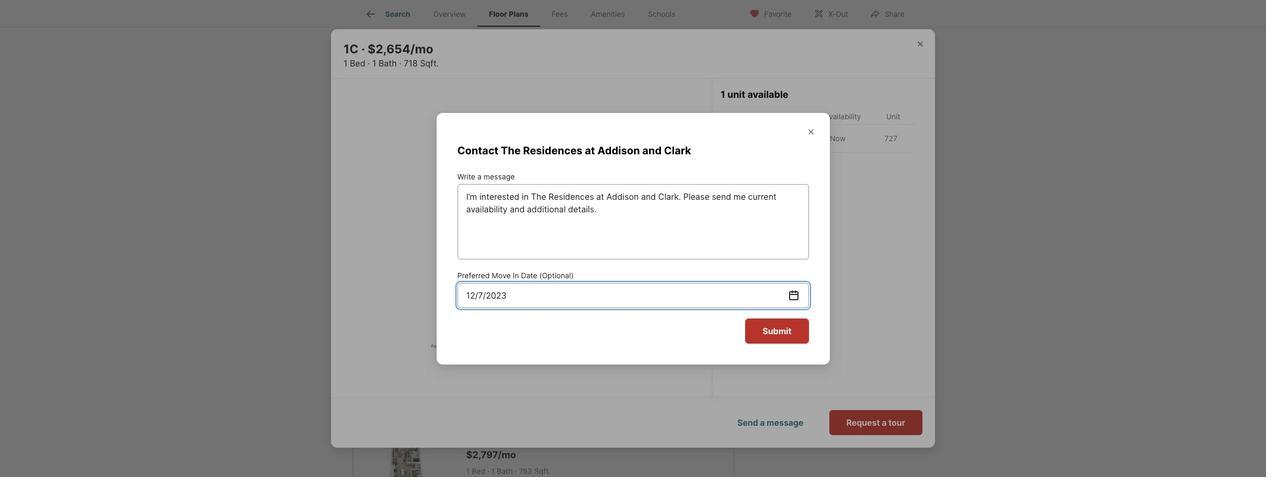 Task type: vqa. For each thing, say whether or not it's contained in the screenshot.
Submit "button"
yes



Task type: locate. For each thing, give the bounding box(es) containing it.
718
[[404, 58, 418, 68], [519, 278, 531, 287]]

bed for 1 bed · 1 bath · 763 sqft.
[[472, 467, 485, 475]]

1 vertical spatial addison
[[598, 144, 640, 157]]

unit up contact
[[473, 111, 487, 122]]

contact
[[458, 144, 499, 157]]

tab list
[[353, 0, 696, 27]]

$2,797/mo
[[466, 450, 516, 461]]

sqft. for $2,797/mo
[[535, 467, 551, 475]]

1 horizontal spatial send
[[799, 140, 820, 150]]

727
[[885, 134, 898, 143]]

plans
[[509, 10, 529, 18]]

0 vertical spatial clark
[[830, 72, 857, 85]]

1 vertical spatial tour
[[889, 417, 906, 428]]

bed down $2,794/mo
[[472, 372, 485, 381]]

x-out
[[829, 9, 848, 18]]

(312) 815-7756 button
[[763, 162, 902, 187]]

available down $2,562/mo
[[490, 111, 524, 122]]

1 unit available up contact
[[466, 111, 524, 122]]

1c image
[[353, 112, 703, 363], [370, 254, 441, 304]]

fees tab
[[540, 2, 580, 27]]

2 vertical spatial message
[[767, 417, 804, 428]]

1i image
[[370, 349, 441, 398]]

bed left the move
[[472, 278, 485, 287]]

search
[[385, 10, 410, 18]]

the down x-out button
[[807, 57, 826, 69]]

0 horizontal spatial send
[[738, 417, 758, 428]]

1 horizontal spatial clark
[[830, 72, 857, 85]]

1 horizontal spatial $2,654/mo
[[466, 261, 518, 272]]

$2,654/mo
[[368, 42, 433, 57], [466, 261, 518, 272]]

1 horizontal spatial residences
[[829, 57, 888, 69]]

1 horizontal spatial message
[[767, 417, 804, 428]]

schools tab
[[637, 2, 687, 27]]

1f image
[[370, 66, 441, 115]]

request
[[803, 106, 836, 117], [847, 417, 880, 428]]

0 horizontal spatial tour
[[845, 106, 862, 117]]

send for send a message button within 1c · $2,654/mo dialog
[[738, 417, 758, 428]]

available
[[466, 205, 501, 216]]

the inside the residences at addison and clark
[[807, 57, 826, 69]]

1 vertical spatial request a tour button
[[829, 410, 923, 435]]

bath left date
[[497, 278, 513, 287]]

1e image
[[370, 160, 441, 209]]

send a message
[[799, 140, 865, 150], [738, 417, 804, 428]]

1 horizontal spatial at
[[891, 57, 901, 69]]

1
[[353, 29, 357, 40], [344, 58, 348, 68], [372, 58, 376, 68], [721, 89, 726, 100], [466, 111, 470, 122], [466, 184, 470, 193], [492, 184, 495, 193], [466, 278, 470, 287], [492, 278, 495, 287], [466, 300, 470, 310], [466, 372, 470, 381], [492, 372, 495, 381], [466, 394, 470, 404], [466, 467, 470, 475], [492, 467, 495, 475]]

1 vertical spatial send
[[738, 417, 758, 428]]

send
[[799, 140, 820, 150], [738, 417, 758, 428]]

1 vertical spatial at
[[585, 144, 595, 157]]

overview
[[433, 10, 466, 18]]

1 vertical spatial request
[[847, 417, 880, 428]]

0 vertical spatial and
[[808, 72, 827, 85]]

0 horizontal spatial the
[[501, 144, 521, 157]]

0 vertical spatial send a message
[[799, 140, 865, 150]]

available inside 1c · $2,654/mo dialog
[[748, 89, 789, 100]]

unit down 1 bed · 1 bath · 793 sqft.
[[473, 394, 487, 404]]

amenities
[[591, 10, 625, 18]]

0 horizontal spatial residences
[[523, 144, 583, 157]]

bath
[[379, 58, 397, 68], [497, 184, 513, 193], [497, 278, 513, 287], [497, 372, 513, 381], [497, 467, 513, 475]]

residences down out
[[829, 57, 888, 69]]

sq.
[[774, 112, 785, 121]]

unit down preferred at the bottom left of the page
[[473, 300, 487, 310]]

1 vertical spatial the
[[501, 144, 521, 157]]

sqft.
[[420, 58, 439, 68], [534, 184, 550, 193], [533, 278, 550, 287], [535, 372, 551, 381], [535, 467, 551, 475]]

send inside 1c · $2,654/mo dialog
[[738, 417, 758, 428]]

at
[[891, 57, 901, 69], [585, 144, 595, 157]]

0 vertical spatial $2,654/mo
[[368, 42, 433, 57]]

1 vertical spatial send a message button
[[720, 410, 821, 435]]

0 vertical spatial message
[[829, 140, 865, 150]]

1c image for 1 unit available
[[353, 112, 703, 363]]

· down write a message
[[488, 184, 490, 193]]

available up sq.
[[748, 89, 789, 100]]

1 horizontal spatial addison
[[763, 72, 806, 85]]

1 vertical spatial send a message
[[738, 417, 804, 428]]

0 horizontal spatial request
[[803, 106, 836, 117]]

available
[[748, 89, 789, 100], [490, 111, 524, 122], [490, 300, 524, 310], [490, 394, 524, 404]]

1 vertical spatial 718
[[519, 278, 531, 287]]

1 vertical spatial message
[[484, 172, 515, 181]]

1 vertical spatial and
[[643, 144, 662, 157]]

1 bed · 1 bath · 793 sqft.
[[466, 372, 551, 381]]

request a tour inside 1c · $2,654/mo dialog
[[847, 417, 906, 428]]

preferred
[[458, 271, 490, 280]]

0 vertical spatial request a tour
[[803, 106, 862, 117]]

bath left 747
[[497, 184, 513, 193]]

bed for 1 bed · 1 bath · 718 sqft.
[[472, 278, 485, 287]]

·
[[361, 42, 365, 57], [368, 58, 370, 68], [399, 58, 402, 68], [488, 184, 490, 193], [515, 184, 517, 193], [488, 278, 490, 287], [515, 278, 517, 287], [488, 372, 490, 381], [515, 372, 517, 381], [488, 467, 490, 475], [515, 467, 517, 475]]

8
[[522, 205, 527, 216]]

available for $2,654/mo
[[490, 300, 524, 310]]

1 horizontal spatial the
[[807, 57, 826, 69]]

residences up 747
[[523, 144, 583, 157]]

0 vertical spatial at
[[891, 57, 901, 69]]

price
[[723, 112, 740, 121]]

and
[[808, 72, 827, 85], [643, 144, 662, 157]]

share
[[885, 9, 905, 18]]

0 horizontal spatial at
[[585, 144, 595, 157]]

763
[[519, 467, 532, 475]]

sqft. for $2,654/mo
[[533, 278, 550, 287]]

ft.
[[787, 112, 796, 121]]

favorite
[[765, 9, 792, 18]]

floor plans tab
[[478, 2, 540, 27]]

today:
[[793, 211, 818, 222]]

0 vertical spatial the
[[807, 57, 826, 69]]

· down $2,794/mo
[[488, 372, 490, 381]]

747
[[519, 184, 532, 193]]

unit up price
[[728, 89, 746, 100]]

the inside contact the residences at addison and clark dialog
[[501, 144, 521, 157]]

unit
[[728, 89, 746, 100], [473, 111, 487, 122], [473, 300, 487, 310], [473, 394, 487, 404]]

0 vertical spatial send
[[799, 140, 820, 150]]

message
[[829, 140, 865, 150], [484, 172, 515, 181], [767, 417, 804, 428]]

bath left 763
[[497, 467, 513, 475]]

request a tour
[[803, 106, 862, 117], [847, 417, 906, 428]]

bed left (5)
[[360, 29, 378, 40]]

0 horizontal spatial addison
[[598, 144, 640, 157]]

available nov 8
[[466, 205, 527, 216]]

bed for 1 bed (5)
[[360, 29, 378, 40]]

0 vertical spatial residences
[[829, 57, 888, 69]]

· right 1c
[[361, 42, 365, 57]]

available down 1 bed · 1 bath · 718 sqft.
[[490, 300, 524, 310]]

1g image
[[370, 443, 441, 477]]

0 horizontal spatial and
[[643, 144, 662, 157]]

send a message button
[[763, 132, 902, 157], [720, 410, 821, 435]]

0 horizontal spatial clark
[[664, 144, 691, 157]]

share button
[[862, 2, 914, 24]]

0 horizontal spatial message
[[484, 172, 515, 181]]

available down 1 bed · 1 bath · 793 sqft.
[[490, 394, 524, 404]]

1 horizontal spatial and
[[808, 72, 827, 85]]

1 horizontal spatial tour
[[889, 417, 906, 428]]

bath down $2,794/mo
[[497, 372, 513, 381]]

bed for 1 bed · 1 bath · 747 sqft.
[[472, 184, 485, 193]]

$2,654/mo up 1 bed · 1 bath · 718 sqft.
[[466, 261, 518, 272]]

0 horizontal spatial $2,654/mo
[[368, 42, 433, 57]]

floor plans
[[489, 10, 529, 18]]

addison inside the residences at addison and clark
[[763, 72, 806, 85]]

bed down write a message
[[472, 184, 485, 193]]

7756
[[850, 169, 871, 179]]

floor
[[489, 10, 507, 18]]

submit
[[763, 326, 792, 336]]

write a message
[[458, 172, 515, 181]]

$2,654/mo down (5)
[[368, 42, 433, 57]]

submit button
[[746, 318, 809, 343]]

message inside 1c · $2,654/mo dialog
[[767, 417, 804, 428]]

tour inside 1c · $2,654/mo dialog
[[889, 417, 906, 428]]

the
[[807, 57, 826, 69], [501, 144, 521, 157]]

residences
[[829, 57, 888, 69], [523, 144, 583, 157]]

0 vertical spatial addison
[[763, 72, 806, 85]]

addison
[[763, 72, 806, 85], [598, 144, 640, 157]]

contact the residences at addison and clark
[[458, 144, 691, 157]]

the up $2,609/mo
[[501, 144, 521, 157]]

1 horizontal spatial request
[[847, 417, 880, 428]]

bed
[[360, 29, 378, 40], [350, 58, 365, 68], [472, 184, 485, 193], [472, 278, 485, 287], [472, 372, 485, 381], [472, 467, 485, 475]]

request a tour button
[[763, 99, 902, 124], [829, 410, 923, 435]]

bath for $2,654/mo
[[497, 278, 513, 287]]

· left date
[[515, 278, 517, 287]]

1e
[[466, 153, 474, 162]]

send a message inside 1c · $2,654/mo dialog
[[738, 417, 804, 428]]

a inside dialog
[[478, 172, 482, 181]]

1 unit available up price
[[721, 89, 789, 100]]

message inside contact the residences at addison and clark dialog
[[484, 172, 515, 181]]

(312)
[[808, 169, 830, 179]]

available for $2,562/mo
[[490, 111, 524, 122]]

1 unit available down 1 bed · 1 bath · 793 sqft.
[[466, 394, 524, 404]]

overview tab
[[422, 2, 478, 27]]

a
[[838, 106, 843, 117], [822, 140, 827, 150], [478, 172, 482, 181], [760, 417, 765, 428], [882, 417, 887, 428]]

0 vertical spatial 718
[[404, 58, 418, 68]]

1c image inside dialog
[[353, 112, 703, 363]]

now
[[830, 134, 846, 143]]

1 vertical spatial residences
[[523, 144, 583, 157]]

pm
[[882, 211, 895, 222]]

$2,654/mo inside 1c · $2,654/mo 1 bed · 1 bath · 718 sqft.
[[368, 42, 433, 57]]

at inside the residences at addison and clark
[[891, 57, 901, 69]]

bed down 1c
[[350, 58, 365, 68]]

clark
[[830, 72, 857, 85], [664, 144, 691, 157]]

1 vertical spatial request a tour
[[847, 417, 906, 428]]

search link
[[364, 8, 410, 20]]

1 unit available down 1 bed · 1 bath · 718 sqft.
[[466, 300, 524, 310]]

clark inside the residences at addison and clark
[[830, 72, 857, 85]]

718 inside 1c · $2,654/mo 1 bed · 1 bath · 718 sqft.
[[404, 58, 418, 68]]

0 horizontal spatial 718
[[404, 58, 418, 68]]

718 right the move
[[519, 278, 531, 287]]

1 horizontal spatial 718
[[519, 278, 531, 287]]

1 unit available
[[721, 89, 789, 100], [466, 111, 524, 122], [466, 300, 524, 310], [466, 394, 524, 404]]

fees
[[552, 10, 568, 18]]

tour
[[845, 106, 862, 117], [889, 417, 906, 428]]

1 unit available for $2,654/mo
[[466, 300, 524, 310]]

718 down the search
[[404, 58, 418, 68]]

bed down $2,797/mo
[[472, 467, 485, 475]]

1 vertical spatial clark
[[664, 144, 691, 157]]

2 horizontal spatial message
[[829, 140, 865, 150]]

am-
[[845, 211, 862, 222]]

bath down (5)
[[379, 58, 397, 68]]

request inside 1c · $2,654/mo dialog
[[847, 417, 880, 428]]



Task type: describe. For each thing, give the bounding box(es) containing it.
send for send a message button to the top
[[799, 140, 820, 150]]

$2,794/mo
[[466, 355, 517, 366]]

schools
[[648, 10, 676, 18]]

0 vertical spatial request a tour button
[[763, 99, 902, 124]]

addison inside dialog
[[598, 144, 640, 157]]

message for send a message button within 1c · $2,654/mo dialog
[[767, 417, 804, 428]]

0 vertical spatial tour
[[845, 106, 862, 117]]

$2,609/mo
[[466, 167, 518, 178]]

request a tour button inside 1c · $2,654/mo dialog
[[829, 410, 923, 435]]

0 vertical spatial request
[[803, 106, 836, 117]]

1 bed · 1 bath · 718 sqft.
[[466, 278, 550, 287]]

clark inside contact the residences at addison and clark dialog
[[664, 144, 691, 157]]

1 unit available inside 1c · $2,654/mo dialog
[[721, 89, 789, 100]]

1c · $2,654/mo dialog
[[306, 29, 935, 448]]

815-
[[832, 169, 850, 179]]

bed inside 1c · $2,654/mo 1 bed · 1 bath · 718 sqft.
[[350, 58, 365, 68]]

(5)
[[380, 29, 393, 40]]

favorite button
[[741, 2, 801, 24]]

availability
[[825, 112, 861, 121]]

(optional)
[[540, 271, 574, 280]]

out
[[836, 9, 848, 18]]

send a message button inside 1c · $2,654/mo dialog
[[720, 410, 821, 435]]

0 vertical spatial send a message button
[[763, 132, 902, 157]]

6:00
[[862, 211, 880, 222]]

send a message for send a message button to the top
[[799, 140, 865, 150]]

open today: 10:00 am-6:00 pm
[[770, 211, 895, 222]]

1e $2,609/mo
[[466, 153, 518, 178]]

bath for $2,794/mo
[[497, 372, 513, 381]]

sqft. for $2,794/mo
[[535, 372, 551, 381]]

10:00
[[821, 211, 842, 222]]

amenities tab
[[580, 2, 637, 27]]

· left '793'
[[515, 372, 517, 381]]

1 bed · 1 bath · 763 sqft.
[[466, 467, 551, 475]]

the residences at addison and clark
[[763, 57, 901, 85]]

write
[[458, 172, 476, 181]]

(312) 815-7756 link
[[763, 162, 902, 187]]

unit inside 1c · $2,654/mo dialog
[[728, 89, 746, 100]]

open
[[770, 211, 791, 222]]

contact the residences at addison and clark dialog
[[437, 113, 830, 364]]

in
[[513, 271, 519, 280]]

(312) 815-7756
[[808, 169, 871, 179]]

1 unit available for $2,794/mo
[[466, 394, 524, 404]]

unit
[[887, 112, 901, 121]]

1 vertical spatial $2,654/mo
[[466, 261, 518, 272]]

bath for $2,797/mo
[[497, 467, 513, 475]]

and inside dialog
[[643, 144, 662, 157]]

· left 747
[[515, 184, 517, 193]]

x-
[[829, 9, 836, 18]]

1 bed (5)
[[353, 29, 393, 40]]

move
[[492, 271, 511, 280]]

$2,562/mo
[[466, 73, 518, 84]]

sq. ft.
[[774, 112, 796, 121]]

message for send a message button to the top
[[829, 140, 865, 150]]

793
[[519, 372, 532, 381]]

send a message for send a message button within 1c · $2,654/mo dialog
[[738, 417, 804, 428]]

tab list containing search
[[353, 0, 696, 27]]

residences inside dialog
[[523, 144, 583, 157]]

and inside the residences at addison and clark
[[808, 72, 827, 85]]

bed for 1 bed · 1 bath · 793 sqft.
[[472, 372, 485, 381]]

preferred move in date (optional)
[[458, 271, 574, 280]]

unit for $2,794/mo
[[473, 394, 487, 404]]

1 bed · 1 bath · 747 sqft.
[[466, 184, 550, 193]]

residences inside the residences at addison and clark
[[829, 57, 888, 69]]

sqft. inside 1c · $2,654/mo 1 bed · 1 bath · 718 sqft.
[[420, 58, 439, 68]]

· left 763
[[515, 467, 517, 475]]

1c
[[344, 42, 359, 57]]

date
[[521, 271, 538, 280]]

Preferred Move In Date (Optional) text field
[[466, 289, 788, 302]]

bath inside 1c · $2,654/mo 1 bed · 1 bath · 718 sqft.
[[379, 58, 397, 68]]

1c image for $2,654/mo
[[370, 254, 441, 304]]

available for $2,794/mo
[[490, 394, 524, 404]]

· left the move
[[488, 278, 490, 287]]

· down the search
[[399, 58, 402, 68]]

1 unit available for $2,562/mo
[[466, 111, 524, 122]]

· down 1 bed (5)
[[368, 58, 370, 68]]

nov
[[504, 205, 520, 216]]

x-out button
[[805, 2, 857, 24]]

at inside dialog
[[585, 144, 595, 157]]

· down $2,797/mo
[[488, 467, 490, 475]]

unit for $2,562/mo
[[473, 111, 487, 122]]

1c · $2,654/mo 1 bed · 1 bath · 718 sqft.
[[344, 42, 439, 68]]

unit for $2,654/mo
[[473, 300, 487, 310]]

I'm interested in The Residences at Addison and Clark. Please send me current availability and additional details. text field
[[466, 190, 800, 253]]



